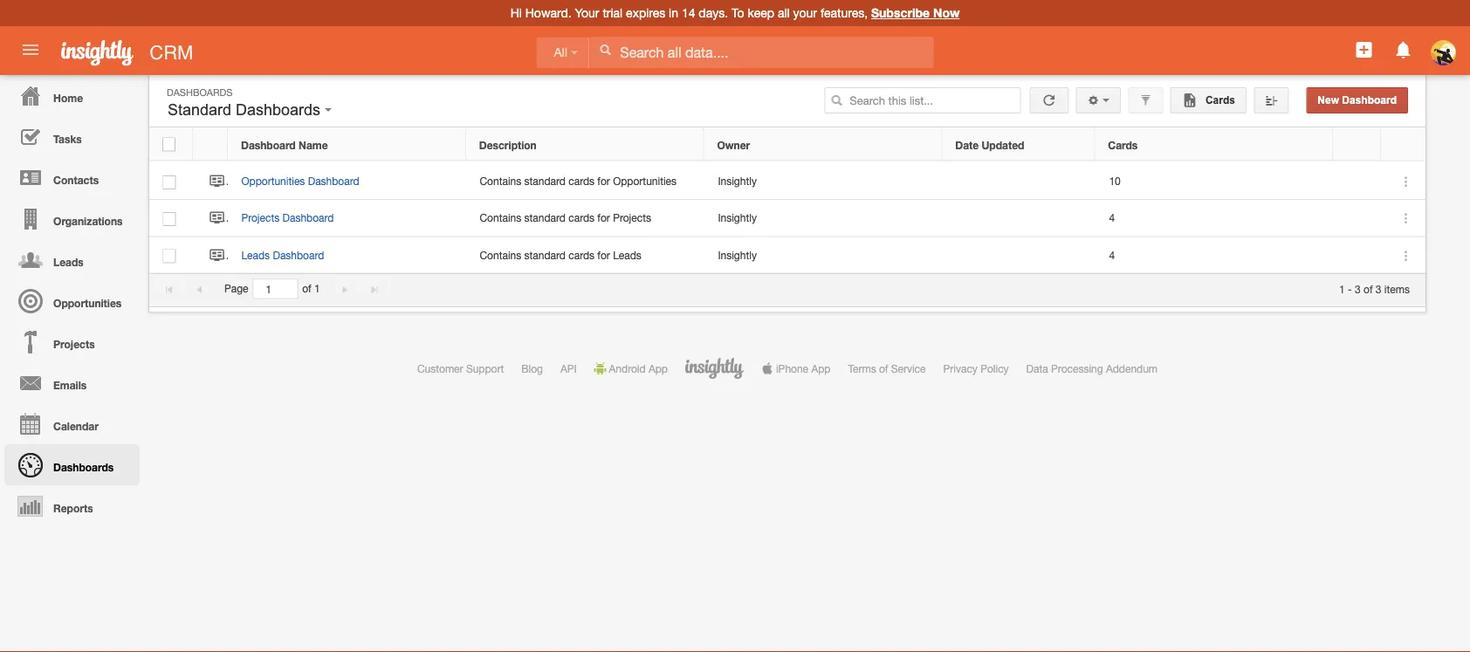 Task type: locate. For each thing, give the bounding box(es) containing it.
your
[[793, 6, 817, 20]]

1 horizontal spatial app
[[811, 362, 831, 375]]

1 3 from the left
[[1355, 283, 1361, 295]]

1 left the - at the right top of page
[[1339, 283, 1345, 295]]

home link
[[4, 75, 140, 116]]

0 vertical spatial cards
[[1203, 94, 1235, 106]]

contains standard cards for leads
[[480, 249, 642, 261]]

1 4 from the top
[[1109, 212, 1115, 224]]

contains down 'description'
[[480, 175, 521, 187]]

2 app from the left
[[811, 362, 831, 375]]

cards up 10
[[1108, 139, 1138, 151]]

2 horizontal spatial dashboards
[[236, 101, 321, 119]]

leads for leads
[[53, 256, 84, 268]]

1 horizontal spatial projects
[[241, 212, 280, 224]]

2 vertical spatial dashboards
[[53, 461, 114, 473]]

opportunities inside contains standard cards for opportunities cell
[[613, 175, 677, 187]]

2 cards from the top
[[569, 212, 595, 224]]

contains inside cell
[[480, 175, 521, 187]]

1 app from the left
[[649, 362, 668, 375]]

1 horizontal spatial dashboards
[[167, 86, 233, 98]]

1 horizontal spatial cards
[[1203, 94, 1235, 106]]

0 horizontal spatial app
[[649, 362, 668, 375]]

cards link
[[1170, 87, 1247, 113]]

standard up contains standard cards for projects
[[524, 175, 566, 187]]

4 for contains standard cards for leads
[[1109, 249, 1115, 261]]

row containing projects dashboard
[[149, 200, 1426, 237]]

items
[[1385, 283, 1410, 295]]

for for opportunities
[[597, 175, 610, 187]]

all
[[554, 46, 568, 59]]

search image
[[830, 94, 843, 107]]

1 for from the top
[[597, 175, 610, 187]]

app right the android
[[649, 362, 668, 375]]

1 horizontal spatial opportunities
[[241, 175, 305, 187]]

1 cards from the top
[[569, 175, 595, 187]]

cards for opportunities
[[569, 175, 595, 187]]

cards inside row
[[1108, 139, 1138, 151]]

2 standard from the top
[[524, 212, 566, 224]]

standard down contains standard cards for projects
[[524, 249, 566, 261]]

0 horizontal spatial leads
[[53, 256, 84, 268]]

of right terms
[[879, 362, 888, 375]]

1 vertical spatial standard
[[524, 212, 566, 224]]

name
[[299, 139, 328, 151]]

for
[[597, 175, 610, 187], [597, 212, 610, 224], [597, 249, 610, 261]]

0 horizontal spatial opportunities
[[53, 297, 122, 309]]

opportunities up projects link
[[53, 297, 122, 309]]

navigation
[[0, 75, 140, 526]]

4 row from the top
[[149, 237, 1426, 274]]

show sidebar image
[[1265, 94, 1278, 107]]

data processing addendum
[[1026, 362, 1158, 375]]

cards for leads
[[569, 249, 595, 261]]

projects up leads dashboard on the left top
[[241, 212, 280, 224]]

insightly cell for contains standard cards for leads
[[705, 237, 943, 274]]

3 insightly cell from the top
[[705, 237, 943, 274]]

3 cards from the top
[[569, 249, 595, 261]]

row containing opportunities dashboard
[[149, 163, 1426, 200]]

3 row from the top
[[149, 200, 1426, 237]]

dashboard down standard dashboards button
[[241, 139, 296, 151]]

insightly cell
[[705, 163, 943, 200], [705, 200, 943, 237], [705, 237, 943, 274]]

4
[[1109, 212, 1115, 224], [1109, 249, 1115, 261]]

insightly cell for contains standard cards for opportunities
[[705, 163, 943, 200]]

None checkbox
[[162, 137, 175, 151], [163, 175, 176, 189], [163, 212, 176, 226], [162, 137, 175, 151], [163, 175, 176, 189], [163, 212, 176, 226]]

1 vertical spatial contains
[[480, 212, 521, 224]]

2 horizontal spatial leads
[[613, 249, 642, 261]]

contains for contains standard cards for leads
[[480, 249, 521, 261]]

row group containing opportunities dashboard
[[149, 163, 1426, 274]]

1 horizontal spatial of
[[879, 362, 888, 375]]

1 vertical spatial 4
[[1109, 249, 1115, 261]]

2 vertical spatial for
[[597, 249, 610, 261]]

calendar link
[[4, 403, 140, 444]]

dashboard for projects dashboard
[[282, 212, 334, 224]]

1 insightly cell from the top
[[705, 163, 943, 200]]

new dashboard
[[1318, 94, 1397, 106]]

2 horizontal spatial opportunities
[[613, 175, 677, 187]]

0 vertical spatial cards
[[569, 175, 595, 187]]

cards down contains standard cards for opportunities cell on the left
[[569, 212, 595, 224]]

days.
[[699, 6, 728, 20]]

2 vertical spatial standard
[[524, 249, 566, 261]]

leads up page
[[241, 249, 270, 261]]

contains
[[480, 175, 521, 187], [480, 212, 521, 224], [480, 249, 521, 261]]

dashboards up reports link
[[53, 461, 114, 473]]

1 contains from the top
[[480, 175, 521, 187]]

2 insightly cell from the top
[[705, 200, 943, 237]]

for down contains standard cards for projects cell at the left top of the page
[[597, 249, 610, 261]]

crm
[[150, 41, 193, 63]]

row group
[[149, 163, 1426, 274]]

for down contains standard cards for opportunities cell on the left
[[597, 212, 610, 224]]

of 1
[[302, 283, 320, 295]]

data
[[1026, 362, 1048, 375]]

0 horizontal spatial projects
[[53, 338, 95, 350]]

dashboards up dashboard name at the left top
[[236, 101, 321, 119]]

dashboard right new
[[1342, 94, 1397, 106]]

opportunities for opportunities
[[53, 297, 122, 309]]

your
[[575, 6, 599, 20]]

2 vertical spatial cards
[[569, 249, 595, 261]]

api
[[560, 362, 577, 375]]

dashboards up standard
[[167, 86, 233, 98]]

Search this list... text field
[[824, 87, 1021, 113]]

0 vertical spatial contains
[[480, 175, 521, 187]]

projects up emails link
[[53, 338, 95, 350]]

1 horizontal spatial 1
[[1339, 283, 1345, 295]]

0 vertical spatial insightly
[[718, 175, 757, 187]]

3 contains from the top
[[480, 249, 521, 261]]

tasks link
[[4, 116, 140, 157]]

new
[[1318, 94, 1339, 106]]

dashboard up of 1
[[273, 249, 324, 261]]

3 standard from the top
[[524, 249, 566, 261]]

2 vertical spatial contains
[[480, 249, 521, 261]]

3 insightly from the top
[[718, 249, 757, 261]]

projects down contains standard cards for opportunities cell on the left
[[613, 212, 651, 224]]

trial
[[603, 6, 623, 20]]

privacy policy link
[[943, 362, 1009, 375]]

leads dashboard
[[241, 249, 324, 261]]

1 standard from the top
[[524, 175, 566, 187]]

1 insightly from the top
[[718, 175, 757, 187]]

1 vertical spatial dashboards
[[236, 101, 321, 119]]

0 horizontal spatial 3
[[1355, 283, 1361, 295]]

expires
[[626, 6, 665, 20]]

none checkbox inside row
[[163, 249, 176, 263]]

organizations link
[[4, 198, 140, 239]]

standard inside cell
[[524, 175, 566, 187]]

1 1 from the left
[[314, 283, 320, 295]]

for inside cell
[[597, 175, 610, 187]]

2 horizontal spatial of
[[1364, 283, 1373, 295]]

2 3 from the left
[[1376, 283, 1382, 295]]

addendum
[[1106, 362, 1158, 375]]

0 vertical spatial 4
[[1109, 212, 1115, 224]]

10
[[1109, 175, 1121, 187]]

1 field
[[253, 280, 297, 298]]

1 vertical spatial cards
[[569, 212, 595, 224]]

2 4 cell from the top
[[1096, 237, 1334, 274]]

dashboard for opportunities dashboard
[[308, 175, 359, 187]]

app for android app
[[649, 362, 668, 375]]

leads link
[[4, 239, 140, 280]]

projects dashboard link
[[241, 212, 343, 224]]

app right iphone
[[811, 362, 831, 375]]

2 for from the top
[[597, 212, 610, 224]]

privacy
[[943, 362, 978, 375]]

1 row from the top
[[149, 128, 1425, 161]]

10 cell
[[1096, 163, 1334, 200]]

for for leads
[[597, 249, 610, 261]]

2 row from the top
[[149, 163, 1426, 200]]

1 vertical spatial insightly
[[718, 212, 757, 224]]

0 vertical spatial dashboards
[[167, 86, 233, 98]]

opportunities down dashboard name at the left top
[[241, 175, 305, 187]]

insightly
[[718, 175, 757, 187], [718, 212, 757, 224], [718, 249, 757, 261]]

3
[[1355, 283, 1361, 295], [1376, 283, 1382, 295]]

1 4 cell from the top
[[1096, 200, 1334, 237]]

projects
[[241, 212, 280, 224], [613, 212, 651, 224], [53, 338, 95, 350]]

cog image
[[1087, 94, 1100, 107]]

standard
[[524, 175, 566, 187], [524, 212, 566, 224], [524, 249, 566, 261]]

in
[[669, 6, 678, 20]]

None checkbox
[[163, 249, 176, 263]]

for up contains standard cards for projects cell at the left top of the page
[[597, 175, 610, 187]]

1 horizontal spatial 3
[[1376, 283, 1382, 295]]

android app
[[609, 362, 668, 375]]

4 for contains standard cards for projects
[[1109, 212, 1115, 224]]

0 horizontal spatial cards
[[1108, 139, 1138, 151]]

reports
[[53, 502, 93, 514]]

cell
[[943, 163, 1096, 200], [1334, 163, 1382, 200], [943, 200, 1096, 237], [1334, 200, 1382, 237], [943, 237, 1096, 274], [1334, 237, 1382, 274]]

projects inside projects link
[[53, 338, 95, 350]]

dashboard inside new dashboard link
[[1342, 94, 1397, 106]]

1
[[314, 283, 320, 295], [1339, 283, 1345, 295]]

opportunities
[[241, 175, 305, 187], [613, 175, 677, 187], [53, 297, 122, 309]]

1 horizontal spatial leads
[[241, 249, 270, 261]]

0 horizontal spatial of
[[302, 283, 311, 295]]

leads down contains standard cards for projects cell at the left top of the page
[[613, 249, 642, 261]]

3 for from the top
[[597, 249, 610, 261]]

projects inside contains standard cards for projects cell
[[613, 212, 651, 224]]

dashboard down opportunities dashboard link
[[282, 212, 334, 224]]

service
[[891, 362, 926, 375]]

opportunities dashboard
[[241, 175, 359, 187]]

owner
[[717, 139, 750, 151]]

dashboards
[[167, 86, 233, 98], [236, 101, 321, 119], [53, 461, 114, 473]]

Search all data.... text field
[[590, 37, 934, 68]]

white image
[[599, 44, 611, 56]]

1 vertical spatial cards
[[1108, 139, 1138, 151]]

opportunities dashboard link
[[241, 175, 368, 187]]

1 vertical spatial for
[[597, 212, 610, 224]]

row
[[149, 128, 1425, 161], [149, 163, 1426, 200], [149, 200, 1426, 237], [149, 237, 1426, 274]]

to
[[732, 6, 744, 20]]

3 right the - at the right top of page
[[1355, 283, 1361, 295]]

support
[[466, 362, 504, 375]]

standard up contains standard cards for leads on the left of the page
[[524, 212, 566, 224]]

cards up contains standard cards for projects cell at the left top of the page
[[569, 175, 595, 187]]

2 insightly from the top
[[718, 212, 757, 224]]

leads inside cell
[[613, 249, 642, 261]]

leads up opportunities "link"
[[53, 256, 84, 268]]

contains up contains standard cards for leads on the left of the page
[[480, 212, 521, 224]]

2 horizontal spatial projects
[[613, 212, 651, 224]]

contains standard cards for opportunities cell
[[466, 163, 705, 200]]

description
[[479, 139, 537, 151]]

subscribe
[[871, 6, 930, 20]]

opportunities up contains standard cards for projects cell at the left top of the page
[[613, 175, 677, 187]]

2 contains from the top
[[480, 212, 521, 224]]

cards down contains standard cards for projects cell at the left top of the page
[[569, 249, 595, 261]]

cards inside cell
[[569, 175, 595, 187]]

app
[[649, 362, 668, 375], [811, 362, 831, 375]]

policy
[[981, 362, 1009, 375]]

1 right 1 field
[[314, 283, 320, 295]]

4 cell for contains standard cards for leads
[[1096, 237, 1334, 274]]

0 horizontal spatial dashboards
[[53, 461, 114, 473]]

projects dashboard
[[241, 212, 334, 224]]

2 vertical spatial insightly
[[718, 249, 757, 261]]

2 4 from the top
[[1109, 249, 1115, 261]]

contacts link
[[4, 157, 140, 198]]

of right 1 field
[[302, 283, 311, 295]]

insightly cell for contains standard cards for projects
[[705, 200, 943, 237]]

dashboard for leads dashboard
[[273, 249, 324, 261]]

of
[[302, 283, 311, 295], [1364, 283, 1373, 295], [879, 362, 888, 375]]

dashboard
[[1342, 94, 1397, 106], [241, 139, 296, 151], [308, 175, 359, 187], [282, 212, 334, 224], [273, 249, 324, 261]]

0 vertical spatial standard
[[524, 175, 566, 187]]

processing
[[1051, 362, 1103, 375]]

of right the - at the right top of page
[[1364, 283, 1373, 295]]

cards left show sidebar icon
[[1203, 94, 1235, 106]]

4 cell
[[1096, 200, 1334, 237], [1096, 237, 1334, 274]]

iphone app link
[[761, 362, 831, 375]]

0 horizontal spatial 1
[[314, 283, 320, 295]]

contains down contains standard cards for projects
[[480, 249, 521, 261]]

opportunities inside opportunities "link"
[[53, 297, 122, 309]]

leads
[[241, 249, 270, 261], [613, 249, 642, 261], [53, 256, 84, 268]]

dashboard down name
[[308, 175, 359, 187]]

3 left the items
[[1376, 283, 1382, 295]]

contains standard cards for projects cell
[[466, 200, 705, 237]]

0 vertical spatial for
[[597, 175, 610, 187]]

opportunities for opportunities dashboard
[[241, 175, 305, 187]]

organizations
[[53, 215, 123, 227]]



Task type: vqa. For each thing, say whether or not it's contained in the screenshot.
new task Link
no



Task type: describe. For each thing, give the bounding box(es) containing it.
standard dashboards button
[[163, 97, 336, 123]]

for for projects
[[597, 212, 610, 224]]

hi
[[510, 6, 522, 20]]

contains standard cards for opportunities
[[480, 175, 677, 187]]

refresh list image
[[1041, 94, 1057, 106]]

1 - 3 of 3 items
[[1339, 283, 1410, 295]]

dashboard for new dashboard
[[1342, 94, 1397, 106]]

customer support
[[417, 362, 504, 375]]

terms of service
[[848, 362, 926, 375]]

cards for projects
[[569, 212, 595, 224]]

home
[[53, 92, 83, 104]]

projects for projects dashboard
[[241, 212, 280, 224]]

row containing dashboard name
[[149, 128, 1425, 161]]

standard dashboards
[[168, 101, 325, 119]]

api link
[[560, 362, 577, 375]]

dashboard name
[[241, 139, 328, 151]]

show list view filters image
[[1140, 94, 1152, 107]]

standard for contains standard cards for opportunities
[[524, 175, 566, 187]]

contains for contains standard cards for projects
[[480, 212, 521, 224]]

dashboards inside button
[[236, 101, 321, 119]]

standard for contains standard cards for leads
[[524, 249, 566, 261]]

now
[[933, 6, 960, 20]]

privacy policy
[[943, 362, 1009, 375]]

emails
[[53, 379, 87, 391]]

android
[[609, 362, 646, 375]]

standard for contains standard cards for projects
[[524, 212, 566, 224]]

hi howard. your trial expires in 14 days. to keep all your features, subscribe now
[[510, 6, 960, 20]]

new dashboard link
[[1306, 87, 1408, 113]]

dashboards link
[[4, 444, 140, 485]]

row containing leads dashboard
[[149, 237, 1426, 274]]

emails link
[[4, 362, 140, 403]]

insightly for contains standard cards for projects
[[718, 212, 757, 224]]

app for iphone app
[[811, 362, 831, 375]]

updated
[[982, 139, 1024, 151]]

leads dashboard link
[[241, 249, 333, 261]]

contains standard cards for leads cell
[[466, 237, 705, 274]]

blog
[[521, 362, 543, 375]]

reports link
[[4, 485, 140, 526]]

leads for leads dashboard
[[241, 249, 270, 261]]

terms
[[848, 362, 876, 375]]

customer
[[417, 362, 463, 375]]

terms of service link
[[848, 362, 926, 375]]

notifications image
[[1393, 39, 1414, 60]]

4 cell for contains standard cards for projects
[[1096, 200, 1334, 237]]

page
[[224, 283, 248, 295]]

projects link
[[4, 321, 140, 362]]

navigation containing home
[[0, 75, 140, 526]]

iphone app
[[776, 362, 831, 375]]

2 1 from the left
[[1339, 283, 1345, 295]]

contains standard cards for projects
[[480, 212, 651, 224]]

subscribe now link
[[871, 6, 960, 20]]

insightly for contains standard cards for leads
[[718, 249, 757, 261]]

insightly for contains standard cards for opportunities
[[718, 175, 757, 187]]

android app link
[[594, 362, 668, 375]]

date updated
[[955, 139, 1024, 151]]

date
[[955, 139, 979, 151]]

14
[[682, 6, 695, 20]]

howard.
[[525, 6, 572, 20]]

contains for contains standard cards for opportunities
[[480, 175, 521, 187]]

data processing addendum link
[[1026, 362, 1158, 375]]

all
[[778, 6, 790, 20]]

iphone
[[776, 362, 808, 375]]

blog link
[[521, 362, 543, 375]]

standard
[[168, 101, 231, 119]]

tasks
[[53, 133, 82, 145]]

features,
[[821, 6, 868, 20]]

all link
[[536, 37, 589, 68]]

contacts
[[53, 174, 99, 186]]

calendar
[[53, 420, 99, 432]]

projects for projects
[[53, 338, 95, 350]]

-
[[1348, 283, 1352, 295]]

keep
[[748, 6, 774, 20]]

opportunities link
[[4, 280, 140, 321]]

customer support link
[[417, 362, 504, 375]]



